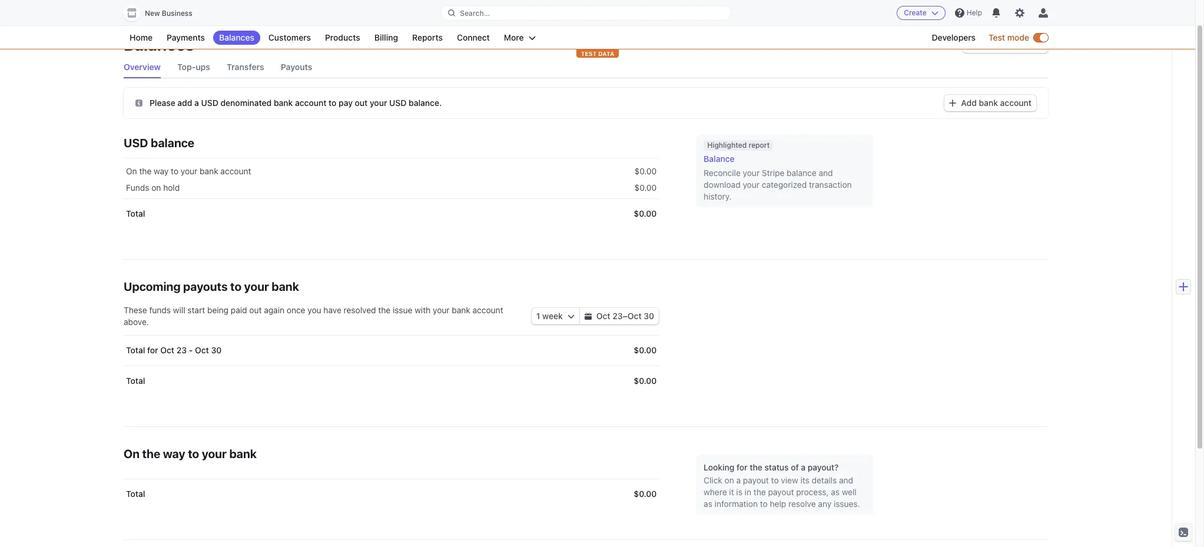 Task type: locate. For each thing, give the bounding box(es) containing it.
on up it at the right bottom of page
[[725, 475, 735, 485]]

balances
[[219, 32, 254, 42], [124, 35, 194, 54]]

being
[[207, 305, 229, 315]]

overview link
[[124, 57, 161, 78]]

row containing funds on hold
[[124, 177, 659, 199]]

home
[[130, 32, 153, 42]]

for right looking
[[737, 462, 748, 472]]

connect link
[[451, 31, 496, 45]]

0 horizontal spatial 30
[[211, 345, 222, 355]]

products link
[[319, 31, 366, 45]]

account inside button
[[1001, 98, 1032, 108]]

on left hold
[[152, 183, 161, 193]]

home link
[[124, 31, 159, 45]]

usd right add
[[201, 97, 219, 108]]

6 row from the top
[[124, 479, 659, 510]]

test mode
[[989, 32, 1030, 42]]

denominated
[[221, 97, 272, 108]]

reports link
[[407, 31, 449, 45]]

row
[[124, 158, 659, 182], [124, 177, 659, 199], [124, 199, 659, 229], [124, 335, 659, 366], [124, 366, 659, 396], [124, 479, 659, 510]]

for for oct
[[147, 345, 158, 355]]

categorized
[[762, 180, 807, 190]]

payments
[[167, 32, 205, 42]]

0 horizontal spatial and
[[819, 168, 833, 178]]

add bank account
[[962, 98, 1032, 108]]

$0.00
[[635, 166, 657, 176], [635, 183, 657, 193], [634, 209, 657, 219], [634, 345, 657, 355], [634, 376, 657, 386], [634, 489, 657, 499]]

a
[[194, 97, 199, 108], [801, 462, 806, 472], [737, 475, 741, 485]]

and
[[819, 168, 833, 178], [840, 475, 854, 485]]

0 horizontal spatial out
[[249, 305, 262, 315]]

svg image right week at the left bottom of the page
[[568, 313, 575, 320]]

usd left balance.
[[389, 97, 407, 108]]

svg image for add bank account
[[950, 100, 957, 107]]

0 vertical spatial payouts
[[1001, 39, 1032, 49]]

way for on the way to your bank account
[[154, 166, 169, 176]]

account
[[295, 97, 327, 108], [1001, 98, 1032, 108], [221, 166, 251, 176], [473, 305, 503, 315]]

mode
[[1008, 32, 1030, 42]]

0 vertical spatial out
[[355, 97, 368, 108]]

please
[[150, 97, 175, 108]]

information
[[715, 499, 758, 509]]

$0.00 for 'row' containing total for
[[634, 345, 657, 355]]

2 horizontal spatial a
[[801, 462, 806, 472]]

manage payouts
[[968, 39, 1032, 49]]

0 vertical spatial payout
[[743, 475, 769, 485]]

0 vertical spatial grid
[[124, 158, 659, 229]]

0 horizontal spatial as
[[704, 499, 713, 509]]

$0.00 for 4th 'row' from the bottom of the page
[[634, 209, 657, 219]]

a right the of
[[801, 462, 806, 472]]

on inside looking for the status of a payout? click on a payout to view its details and where it is in the payout process, as well as information to help resolve any issues.
[[725, 475, 735, 485]]

hold
[[163, 183, 180, 193]]

your inside these funds will start being paid out again once you have resolved the issue with your bank account above.
[[433, 305, 450, 315]]

for down above.
[[147, 345, 158, 355]]

for
[[147, 345, 158, 355], [737, 462, 748, 472]]

1 week
[[537, 311, 563, 321]]

1 row from the top
[[124, 158, 659, 182]]

1 horizontal spatial 30
[[644, 311, 655, 321]]

oct 23 – oct 30
[[597, 311, 655, 321]]

upcoming
[[124, 280, 181, 293]]

once
[[287, 305, 305, 315]]

balance
[[704, 154, 735, 164]]

1 horizontal spatial payouts
[[1001, 39, 1032, 49]]

create
[[904, 8, 927, 17]]

2 row from the top
[[124, 177, 659, 199]]

tab list
[[124, 57, 1049, 78]]

0 vertical spatial for
[[147, 345, 158, 355]]

your
[[370, 97, 387, 108], [181, 166, 198, 176], [743, 168, 760, 178], [743, 180, 760, 190], [244, 280, 269, 293], [433, 305, 450, 315], [202, 447, 227, 461]]

on inside 'row'
[[126, 166, 137, 176]]

bank inside button
[[979, 98, 999, 108]]

1 vertical spatial grid
[[124, 335, 659, 396]]

1 week button
[[532, 308, 580, 325]]

top-
[[177, 62, 196, 72]]

account inside these funds will start being paid out again once you have resolved the issue with your bank account above.
[[473, 305, 503, 315]]

2 grid from the top
[[124, 335, 659, 396]]

developers link
[[926, 31, 982, 45]]

0 vertical spatial 30
[[644, 311, 655, 321]]

0 vertical spatial way
[[154, 166, 169, 176]]

out
[[355, 97, 368, 108], [249, 305, 262, 315]]

2 total from the top
[[126, 345, 145, 355]]

customers link
[[263, 31, 317, 45]]

1 vertical spatial out
[[249, 305, 262, 315]]

for inside 'row'
[[147, 345, 158, 355]]

0 horizontal spatial on
[[152, 183, 161, 193]]

test
[[581, 50, 597, 57]]

1 horizontal spatial 23
[[613, 311, 623, 321]]

0 vertical spatial on
[[152, 183, 161, 193]]

help
[[967, 8, 983, 17]]

svg image inside manage payouts popup button
[[1037, 41, 1044, 48]]

Search… text field
[[441, 6, 731, 20]]

payouts inside popup button
[[1001, 39, 1032, 49]]

a up is
[[737, 475, 741, 485]]

-
[[189, 345, 193, 355]]

payouts link
[[281, 57, 313, 78]]

row containing on the way to your bank account
[[124, 158, 659, 182]]

30 inside 'row'
[[211, 345, 222, 355]]

1 vertical spatial 30
[[211, 345, 222, 355]]

0 horizontal spatial balance
[[151, 136, 195, 150]]

payout up help
[[768, 487, 794, 497]]

grid
[[124, 158, 659, 229], [124, 335, 659, 396]]

0 vertical spatial on
[[126, 166, 137, 176]]

svg image left add
[[950, 100, 957, 107]]

1 grid from the top
[[124, 158, 659, 229]]

1 vertical spatial a
[[801, 462, 806, 472]]

1 vertical spatial on
[[725, 475, 735, 485]]

the
[[139, 166, 152, 176], [378, 305, 391, 315], [142, 447, 160, 461], [750, 462, 763, 472], [754, 487, 766, 497]]

svg image right the mode
[[1037, 41, 1044, 48]]

1 horizontal spatial for
[[737, 462, 748, 472]]

svg image inside 1 week popup button
[[568, 313, 575, 320]]

0 horizontal spatial for
[[147, 345, 158, 355]]

top-ups
[[177, 62, 210, 72]]

payments link
[[161, 31, 211, 45]]

payout
[[743, 475, 769, 485], [768, 487, 794, 497]]

svg image
[[1037, 41, 1044, 48], [950, 100, 957, 107], [568, 313, 575, 320], [585, 313, 592, 320]]

funds
[[149, 305, 171, 315]]

reports
[[412, 32, 443, 42]]

30 right –
[[644, 311, 655, 321]]

as left well on the right
[[831, 487, 840, 497]]

1 vertical spatial as
[[704, 499, 713, 509]]

0 vertical spatial and
[[819, 168, 833, 178]]

help button
[[951, 4, 987, 22]]

balances link
[[213, 31, 260, 45]]

usd down svg icon
[[124, 136, 148, 150]]

$0.00 for 'row' containing on the way to your bank account
[[635, 166, 657, 176]]

will
[[173, 305, 185, 315]]

4 row from the top
[[124, 335, 659, 366]]

1 vertical spatial and
[[840, 475, 854, 485]]

1 vertical spatial for
[[737, 462, 748, 472]]

0 horizontal spatial payouts
[[183, 280, 228, 293]]

reconcile
[[704, 168, 741, 178]]

1 horizontal spatial on
[[725, 475, 735, 485]]

click
[[704, 475, 723, 485]]

payout up in
[[743, 475, 769, 485]]

for for the
[[737, 462, 748, 472]]

overview
[[124, 62, 161, 72]]

highlighted report balance reconcile your stripe balance and download your categorized transaction history.
[[704, 141, 852, 201]]

test data
[[581, 50, 615, 57]]

0 horizontal spatial a
[[194, 97, 199, 108]]

1 vertical spatial way
[[163, 447, 185, 461]]

svg image inside add bank account button
[[950, 100, 957, 107]]

and up well on the right
[[840, 475, 854, 485]]

balances up transfers at left top
[[219, 32, 254, 42]]

help
[[770, 499, 787, 509]]

payouts for manage
[[1001, 39, 1032, 49]]

for inside looking for the status of a payout? click on a payout to view its details and where it is in the payout process, as well as information to help resolve any issues.
[[737, 462, 748, 472]]

bank
[[274, 97, 293, 108], [979, 98, 999, 108], [200, 166, 218, 176], [272, 280, 299, 293], [452, 305, 471, 315], [229, 447, 257, 461]]

as down where on the bottom right of page
[[704, 499, 713, 509]]

balance inside highlighted report balance reconcile your stripe balance and download your categorized transaction history.
[[787, 168, 817, 178]]

on
[[126, 166, 137, 176], [124, 447, 140, 461]]

1 horizontal spatial and
[[840, 475, 854, 485]]

1 vertical spatial balance
[[787, 168, 817, 178]]

report
[[749, 141, 770, 150]]

to inside 'row'
[[171, 166, 179, 176]]

details
[[812, 475, 837, 485]]

balance up the on the way to your bank account
[[151, 136, 195, 150]]

your inside 'row'
[[181, 166, 198, 176]]

payout?
[[808, 462, 839, 472]]

0 horizontal spatial 23
[[177, 345, 187, 355]]

30 right -
[[211, 345, 222, 355]]

1 vertical spatial payouts
[[183, 280, 228, 293]]

1 vertical spatial 23
[[177, 345, 187, 355]]

way inside 'row'
[[154, 166, 169, 176]]

it
[[730, 487, 734, 497]]

transfers link
[[227, 57, 264, 78]]

and up transaction
[[819, 168, 833, 178]]

to
[[329, 97, 337, 108], [171, 166, 179, 176], [230, 280, 242, 293], [188, 447, 199, 461], [772, 475, 779, 485], [760, 499, 768, 509]]

notifications image
[[992, 8, 1001, 18]]

balances up overview
[[124, 35, 194, 54]]

out right pay
[[355, 97, 368, 108]]

a right add
[[194, 97, 199, 108]]

developers
[[932, 32, 976, 42]]

5 row from the top
[[124, 366, 659, 396]]

0 vertical spatial balance
[[151, 136, 195, 150]]

and inside looking for the status of a payout? click on a payout to view its details and where it is in the payout process, as well as information to help resolve any issues.
[[840, 475, 854, 485]]

total
[[126, 209, 145, 219], [126, 345, 145, 355], [126, 376, 145, 386], [126, 489, 145, 499]]

1 vertical spatial on
[[124, 447, 140, 461]]

more button
[[498, 31, 542, 45]]

add bank account button
[[945, 95, 1037, 111]]

1 horizontal spatial a
[[737, 475, 741, 485]]

1 horizontal spatial as
[[831, 487, 840, 497]]

1 horizontal spatial balance
[[787, 168, 817, 178]]

1 horizontal spatial balances
[[219, 32, 254, 42]]

out right paid
[[249, 305, 262, 315]]

balance up categorized
[[787, 168, 817, 178]]

svg image for 1 week
[[568, 313, 575, 320]]



Task type: vqa. For each thing, say whether or not it's contained in the screenshot.
On the way to your bank account the 'On'
yes



Task type: describe. For each thing, give the bounding box(es) containing it.
please add a usd denominated bank account to pay out your usd balance.
[[150, 97, 442, 108]]

svg image
[[135, 99, 143, 106]]

is
[[737, 487, 743, 497]]

0 horizontal spatial usd
[[124, 136, 148, 150]]

have
[[324, 305, 342, 315]]

resolved
[[344, 305, 376, 315]]

way for on the way to your bank
[[163, 447, 185, 461]]

1 horizontal spatial usd
[[201, 97, 219, 108]]

svg image right 1 week popup button
[[585, 313, 592, 320]]

on the way to your bank
[[124, 447, 257, 461]]

with
[[415, 305, 431, 315]]

on the way to your bank account
[[126, 166, 251, 176]]

add
[[178, 97, 192, 108]]

process,
[[797, 487, 829, 497]]

any
[[819, 499, 832, 509]]

usd balance
[[124, 136, 195, 150]]

resolve
[[789, 499, 816, 509]]

bank inside these funds will start being paid out again once you have resolved the issue with your bank account above.
[[452, 305, 471, 315]]

start
[[188, 305, 205, 315]]

pay
[[339, 97, 353, 108]]

2 vertical spatial a
[[737, 475, 741, 485]]

2 horizontal spatial usd
[[389, 97, 407, 108]]

0 horizontal spatial balances
[[124, 35, 194, 54]]

$0.00 for sixth 'row'
[[634, 489, 657, 499]]

highlighted
[[708, 141, 747, 150]]

on inside 'row'
[[152, 183, 161, 193]]

top-ups link
[[177, 57, 210, 78]]

0 vertical spatial 23
[[613, 311, 623, 321]]

23 inside 'row'
[[177, 345, 187, 355]]

on for on the way to your bank
[[124, 447, 140, 461]]

3 row from the top
[[124, 199, 659, 229]]

in
[[745, 487, 752, 497]]

download
[[704, 180, 741, 190]]

paid
[[231, 305, 247, 315]]

stripe
[[762, 168, 785, 178]]

add
[[962, 98, 977, 108]]

of
[[791, 462, 799, 472]]

$0.00 for 2nd 'row' from the bottom of the page
[[634, 376, 657, 386]]

upcoming payouts to your bank
[[124, 280, 299, 293]]

1 vertical spatial payout
[[768, 487, 794, 497]]

the inside these funds will start being paid out again once you have resolved the issue with your bank account above.
[[378, 305, 391, 315]]

payouts for upcoming
[[183, 280, 228, 293]]

above.
[[124, 317, 149, 327]]

again
[[264, 305, 285, 315]]

total for oct 23 - oct 30
[[126, 345, 222, 355]]

issue
[[393, 305, 413, 315]]

3 total from the top
[[126, 376, 145, 386]]

ups
[[196, 62, 210, 72]]

connect
[[457, 32, 490, 42]]

view
[[781, 475, 799, 485]]

manage
[[968, 39, 999, 49]]

new business button
[[124, 5, 204, 21]]

manage payouts button
[[963, 37, 1049, 53]]

transaction
[[809, 180, 852, 190]]

1 horizontal spatial out
[[355, 97, 368, 108]]

0 vertical spatial as
[[831, 487, 840, 497]]

looking
[[704, 462, 735, 472]]

search…
[[460, 9, 490, 17]]

more
[[504, 32, 524, 42]]

issues.
[[834, 499, 860, 509]]

looking for the status of a payout? click on a payout to view its details and where it is in the payout process, as well as information to help resolve any issues.
[[704, 462, 860, 509]]

customers
[[269, 32, 311, 42]]

balances inside balances link
[[219, 32, 254, 42]]

new
[[145, 9, 160, 18]]

these
[[124, 305, 147, 315]]

test
[[989, 32, 1006, 42]]

out inside these funds will start being paid out again once you have resolved the issue with your bank account above.
[[249, 305, 262, 315]]

row containing total for
[[124, 335, 659, 366]]

tab list containing overview
[[124, 57, 1049, 78]]

transfers
[[227, 62, 264, 72]]

billing
[[375, 32, 398, 42]]

data
[[599, 50, 615, 57]]

where
[[704, 487, 727, 497]]

1 total from the top
[[126, 209, 145, 219]]

funds on hold
[[126, 183, 180, 193]]

balance.
[[409, 97, 442, 108]]

account inside 'row'
[[221, 166, 251, 176]]

status
[[765, 462, 789, 472]]

its
[[801, 475, 810, 485]]

these funds will start being paid out again once you have resolved the issue with your bank account above.
[[124, 305, 503, 327]]

grid containing on the way to your bank account
[[124, 158, 659, 229]]

Search… search field
[[441, 6, 731, 20]]

well
[[842, 487, 857, 497]]

–
[[623, 311, 628, 321]]

history.
[[704, 191, 732, 201]]

business
[[162, 9, 192, 18]]

0 vertical spatial a
[[194, 97, 199, 108]]

on for on the way to your bank account
[[126, 166, 137, 176]]

$0.00 for 'row' containing funds on hold
[[635, 183, 657, 193]]

1
[[537, 311, 541, 321]]

bank inside 'row'
[[200, 166, 218, 176]]

create button
[[897, 6, 946, 20]]

svg image for manage payouts
[[1037, 41, 1044, 48]]

payouts
[[281, 62, 313, 72]]

grid containing total for
[[124, 335, 659, 396]]

week
[[543, 311, 563, 321]]

and inside highlighted report balance reconcile your stripe balance and download your categorized transaction history.
[[819, 168, 833, 178]]

4 total from the top
[[126, 489, 145, 499]]

balance link
[[704, 153, 867, 165]]

billing link
[[369, 31, 404, 45]]



